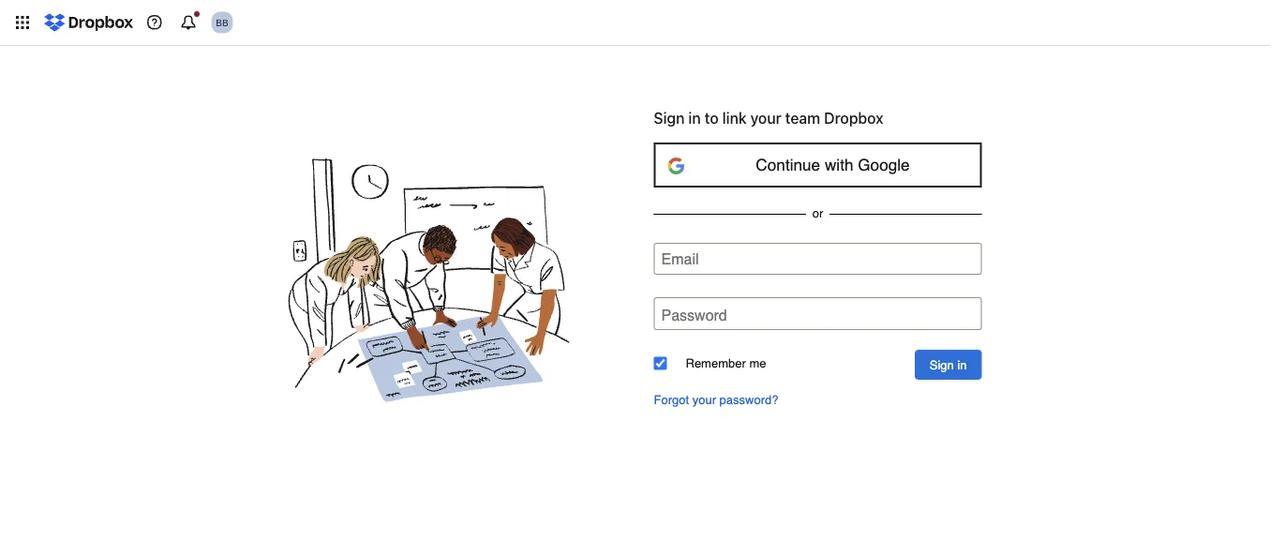 Task type: vqa. For each thing, say whether or not it's contained in the screenshot.
Password password field
yes



Task type: locate. For each thing, give the bounding box(es) containing it.
dropbox logo - go to the homepage image
[[38, 8, 140, 38]]

me
[[750, 356, 766, 370]]

your
[[751, 109, 782, 127], [693, 392, 716, 407]]

0 horizontal spatial sign
[[654, 109, 685, 127]]

forgot your password?
[[654, 392, 779, 407]]

remember
[[686, 356, 746, 370]]

password
[[661, 306, 727, 323]]

your right forgot
[[693, 392, 716, 407]]

0 vertical spatial in
[[689, 109, 701, 127]]

sign in
[[930, 358, 967, 372]]

or
[[813, 206, 823, 220]]

in
[[689, 109, 701, 127], [958, 358, 967, 372]]

your right link
[[751, 109, 782, 127]]

in inside sign in button
[[958, 358, 967, 372]]

in for sign in
[[958, 358, 967, 372]]

0 vertical spatial sign
[[654, 109, 685, 127]]

1 vertical spatial in
[[958, 358, 967, 372]]

forgot your password? link
[[654, 392, 982, 407]]

sign in to link your team dropbox
[[654, 109, 884, 127]]

continue
[[756, 156, 821, 174]]

0 horizontal spatial your
[[693, 392, 716, 407]]

1 vertical spatial sign
[[930, 358, 954, 372]]

bb
[[216, 17, 229, 28]]

1 vertical spatial your
[[693, 392, 716, 407]]

0 horizontal spatial in
[[689, 109, 701, 127]]

bb button
[[207, 8, 237, 38]]

link
[[723, 109, 747, 127]]

1 horizontal spatial in
[[958, 358, 967, 372]]

dropbox
[[824, 109, 884, 127]]

sign in button
[[915, 350, 982, 380]]

0 vertical spatial your
[[751, 109, 782, 127]]

sign
[[654, 109, 685, 127], [930, 358, 954, 372]]

forgot
[[654, 392, 689, 407]]

Remember me checkbox
[[654, 357, 667, 370]]

1 horizontal spatial sign
[[930, 358, 954, 372]]

sign inside button
[[930, 358, 954, 372]]



Task type: describe. For each thing, give the bounding box(es) containing it.
google
[[858, 156, 910, 174]]

with
[[825, 156, 854, 174]]

remember me
[[686, 356, 766, 370]]

email
[[661, 250, 699, 267]]

sign for sign in to link your team dropbox
[[654, 109, 685, 127]]

password?
[[720, 392, 779, 407]]

1 horizontal spatial your
[[751, 109, 782, 127]]

in for sign in to link your team dropbox
[[689, 109, 701, 127]]

team
[[785, 109, 821, 127]]

continue with google
[[756, 156, 910, 174]]

Email email field
[[654, 243, 982, 275]]

continue with google button
[[654, 143, 982, 188]]

sign for sign in
[[930, 358, 954, 372]]

to
[[705, 109, 719, 127]]

Password password field
[[654, 297, 982, 330]]

global header element
[[0, 0, 1270, 46]]



